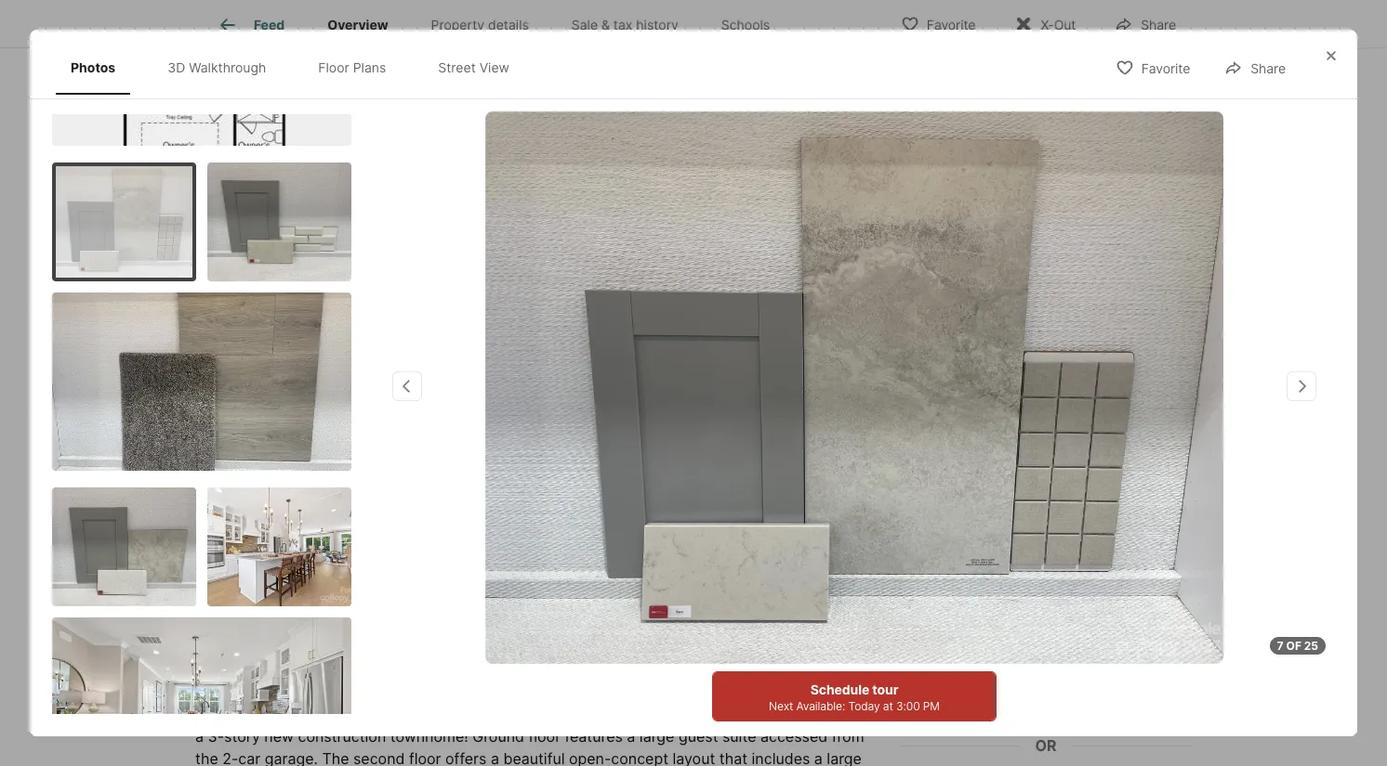 Task type: vqa. For each thing, say whether or not it's contained in the screenshot.
leftmost this
yes



Task type: describe. For each thing, give the bounding box(es) containing it.
tuesday 31 oct
[[929, 493, 980, 557]]

at inside "schedule tour next available: today at 3:00 pm"
[[883, 700, 893, 714]]

large
[[639, 728, 674, 747]]

photos
[[443, 706, 505, 724]]

1,952 sq ft
[[617, 530, 674, 578]]

tuesday
[[929, 493, 980, 507]]

guest
[[679, 728, 718, 747]]

features
[[565, 728, 623, 747]]

mls # 4064036 representative photos added. the breckenridge ii plan at hudson oaks is a 3-story new construction townhome! ground floor features a large guest suite accessed from the 2-car garage. the second floor offers a beautiful open-concept layout that includes a lar
[[195, 706, 870, 767]]

feed
[[254, 17, 285, 33]]

pre-
[[317, 561, 344, 577]]

a up 'concept'
[[627, 728, 635, 747]]

baths
[[529, 559, 569, 578]]

3d walkthrough inside tab
[[168, 59, 266, 75]]

the
[[195, 750, 218, 767]]

est.
[[195, 561, 218, 577]]

0 vertical spatial share button
[[1099, 4, 1192, 42]]

active link
[[287, 453, 333, 469]]

layout
[[673, 750, 715, 767]]

tour via video chat
[[1074, 605, 1174, 619]]

beautiful
[[503, 750, 565, 767]]

a down ground at the bottom left of the page
[[491, 750, 499, 767]]

ft
[[640, 559, 654, 578]]

garage.
[[265, 750, 318, 767]]

feed link
[[217, 14, 285, 36]]

tour for schedule tour
[[1067, 664, 1097, 683]]

0 vertical spatial home
[[1028, 451, 1087, 477]]

representative
[[314, 706, 439, 724]]

3d inside button
[[252, 387, 270, 403]]

go
[[901, 451, 930, 477]]

overview
[[327, 17, 388, 33]]

3d inside tab
[[168, 59, 185, 75]]

tour via video chat option
[[1036, 588, 1192, 636]]

available:
[[796, 700, 845, 714]]

sale
[[572, 17, 598, 33]]

floor plans tab
[[303, 45, 401, 91]]

map entry image
[[748, 451, 872, 575]]

tax
[[613, 17, 633, 33]]

24
[[1098, 387, 1114, 403]]

about
[[195, 647, 260, 673]]

24 photos button
[[1056, 377, 1177, 414]]

plans inside tab
[[353, 59, 386, 75]]

sale & tax history tab
[[550, 3, 700, 47]]

ii
[[696, 706, 704, 724]]

sale & tax history
[[572, 17, 679, 33]]

get pre-approved link
[[291, 561, 404, 577]]

0 horizontal spatial oaks
[[309, 488, 347, 506]]

nov for 2
[[1126, 543, 1150, 557]]

share for the top the share button
[[1141, 16, 1176, 32]]

cancel
[[947, 704, 981, 718]]

second
[[353, 750, 405, 767]]

7
[[1277, 640, 1284, 654]]

photos
[[71, 59, 115, 75]]

a left 3-
[[195, 728, 204, 747]]

street view button
[[512, 377, 642, 414]]

6024
[[195, 488, 235, 506]]

construction
[[247, 66, 338, 80]]

1 horizontal spatial the
[[568, 706, 595, 724]]

active
[[287, 453, 333, 469]]

4064036
[[244, 706, 310, 724]]

includes
[[752, 750, 810, 767]]

7 of 25
[[1277, 640, 1318, 654]]

3d walkthrough tab
[[153, 45, 281, 91]]

tour for schedule tour next available: today at 3:00 pm
[[872, 682, 898, 698]]

1
[[1040, 509, 1053, 541]]

3-
[[208, 728, 224, 747]]

ln
[[350, 488, 368, 506]]

thursday 2 nov
[[1109, 493, 1168, 557]]

&
[[601, 17, 610, 33]]

1 vertical spatial this
[[264, 647, 304, 673]]

pm
[[923, 700, 940, 714]]

3d walkthrough inside button
[[252, 387, 354, 403]]

x-out
[[1041, 16, 1076, 32]]

details
[[488, 17, 529, 33]]

floor inside "button"
[[419, 387, 451, 403]]

hudson
[[760, 706, 814, 724]]

floor inside tab
[[318, 59, 349, 75]]

free,
[[919, 704, 943, 718]]

tour in person option
[[901, 588, 1036, 636]]

of
[[1286, 640, 1301, 654]]

tour for tour in person
[[940, 605, 965, 619]]

tour for tour via video chat
[[1074, 605, 1098, 619]]

car
[[238, 750, 261, 767]]

next
[[769, 700, 793, 714]]

open-
[[569, 750, 611, 767]]

property details tab
[[410, 3, 550, 47]]

1 vertical spatial the
[[322, 750, 349, 767]]

anytime
[[984, 704, 1026, 718]]

oaks inside mls # 4064036 representative photos added. the breckenridge ii plan at hudson oaks is a 3-story new construction townhome! ground floor features a large guest suite accessed from the 2-car garage. the second floor offers a beautiful open-concept layout that includes a lar
[[818, 706, 854, 724]]

favorite for x-out
[[927, 16, 976, 32]]

street view inside button
[[553, 387, 627, 403]]

walkthrough inside button
[[273, 387, 354, 403]]

person
[[980, 605, 1018, 619]]

plan
[[708, 706, 738, 724]]

breckenridge
[[599, 706, 692, 724]]

new construction link
[[195, 46, 893, 433]]

6024 towering oaks ln
[[195, 488, 368, 506]]



Task type: locate. For each thing, give the bounding box(es) containing it.
0 vertical spatial 3d
[[168, 59, 185, 75]]

nov inside wednesday 1 nov
[[1034, 543, 1058, 557]]

history
[[636, 17, 679, 33]]

0 horizontal spatial floor plans
[[318, 59, 386, 75]]

tour inside "schedule tour next available: today at 3:00 pm"
[[872, 682, 898, 698]]

1 nov from the left
[[1034, 543, 1058, 557]]

chat
[[1151, 605, 1174, 619]]

nov down 2
[[1126, 543, 1150, 557]]

1 vertical spatial floor
[[419, 387, 451, 403]]

$554,352
[[195, 530, 298, 556]]

0 vertical spatial share
[[1141, 16, 1176, 32]]

tab list
[[195, 0, 806, 47], [52, 41, 543, 94]]

share inside dialog
[[1251, 61, 1286, 76]]

0 horizontal spatial share
[[1141, 16, 1176, 32]]

oct
[[942, 543, 966, 557]]

1 horizontal spatial 3d
[[252, 387, 270, 403]]

tour inside button
[[1067, 664, 1097, 683]]

tour
[[940, 605, 965, 619], [1074, 605, 1098, 619]]

or
[[1036, 737, 1057, 755]]

townhome!
[[390, 728, 468, 747]]

via
[[1101, 605, 1116, 619]]

floor plans inside tab
[[318, 59, 386, 75]]

tab list for x-out
[[195, 0, 806, 47]]

1 vertical spatial plans
[[454, 387, 488, 403]]

0 vertical spatial oaks
[[309, 488, 347, 506]]

0 vertical spatial walkthrough
[[189, 59, 266, 75]]

0 vertical spatial street view
[[438, 59, 509, 75]]

1 horizontal spatial share
[[1251, 61, 1286, 76]]

schedule for schedule tour
[[996, 664, 1064, 683]]

1 horizontal spatial view
[[595, 387, 627, 403]]

0 horizontal spatial favorite
[[927, 16, 976, 32]]

tab list containing photos
[[52, 41, 543, 94]]

tour inside option
[[1074, 605, 1098, 619]]

out
[[1054, 16, 1076, 32]]

$3,815
[[222, 561, 263, 577]]

tour down tour via video chat option
[[1067, 664, 1097, 683]]

0 vertical spatial floor
[[318, 59, 349, 75]]

tab list inside dialog
[[52, 41, 543, 94]]

24 photos
[[1098, 387, 1161, 403]]

new construction
[[218, 66, 338, 80]]

oaks up "from"
[[818, 706, 854, 724]]

schedule tour next available: today at 3:00 pm
[[769, 682, 940, 714]]

tour left 'via'
[[1074, 605, 1098, 619]]

None button
[[912, 482, 997, 569], [1004, 483, 1089, 569], [1096, 483, 1181, 569], [912, 482, 997, 569], [1004, 483, 1089, 569], [1096, 483, 1181, 569]]

1 tour from the left
[[940, 605, 965, 619]]

0 horizontal spatial nov
[[1034, 543, 1058, 557]]

street inside street view button
[[553, 387, 592, 403]]

1 vertical spatial favorite button
[[1099, 49, 1206, 87]]

walkthrough inside tab
[[189, 59, 266, 75]]

1 horizontal spatial oaks
[[818, 706, 854, 724]]

0 horizontal spatial tour
[[872, 682, 898, 698]]

street view
[[438, 59, 509, 75], [553, 387, 627, 403]]

floor down townhome!
[[409, 750, 441, 767]]

nov
[[1034, 543, 1058, 557], [1126, 543, 1150, 557]]

a
[[195, 728, 204, 747], [627, 728, 635, 747], [491, 750, 499, 767], [814, 750, 823, 767]]

it's free, cancel anytime
[[901, 704, 1026, 718]]

1 horizontal spatial walkthrough
[[273, 387, 354, 403]]

2-
[[222, 750, 238, 767]]

nov inside thursday 2 nov
[[1126, 543, 1150, 557]]

plans inside "button"
[[454, 387, 488, 403]]

street view tab
[[423, 45, 524, 91]]

0 vertical spatial view
[[479, 59, 509, 75]]

from
[[832, 728, 864, 747]]

at left 3:00
[[883, 700, 893, 714]]

2 horizontal spatial tour
[[1067, 664, 1097, 683]]

about this home
[[195, 647, 368, 673]]

1 vertical spatial street
[[553, 387, 592, 403]]

mls
[[195, 706, 226, 724]]

floor plans inside "button"
[[419, 387, 488, 403]]

0 horizontal spatial walkthrough
[[189, 59, 266, 75]]

0 horizontal spatial at
[[742, 706, 756, 724]]

tour left 'in'
[[940, 605, 965, 619]]

at inside mls # 4064036 representative photos added. the breckenridge ii plan at hudson oaks is a 3-story new construction townhome! ground floor features a large guest suite accessed from the 2-car garage. the second floor offers a beautiful open-concept layout that includes a lar
[[742, 706, 756, 724]]

3d walkthrough up active link
[[252, 387, 354, 403]]

2 tour from the left
[[1074, 605, 1098, 619]]

1 vertical spatial share
[[1251, 61, 1286, 76]]

1 horizontal spatial tour
[[1074, 605, 1098, 619]]

1 horizontal spatial plans
[[454, 387, 488, 403]]

#
[[230, 706, 240, 724]]

favorite button for x-out
[[885, 4, 991, 42]]

a down accessed
[[814, 750, 823, 767]]

tour up today
[[872, 682, 898, 698]]

at up suite
[[742, 706, 756, 724]]

3d walkthrough down feed link
[[168, 59, 266, 75]]

view inside tab
[[479, 59, 509, 75]]

1 horizontal spatial floor
[[419, 387, 451, 403]]

0 horizontal spatial tour
[[940, 605, 965, 619]]

for sale - active
[[212, 453, 333, 469]]

schedule
[[996, 664, 1064, 683], [810, 682, 869, 698]]

beds
[[449, 559, 484, 578]]

-
[[277, 453, 283, 469]]

construction
[[298, 728, 386, 747]]

oaks
[[309, 488, 347, 506], [818, 706, 854, 724]]

sq
[[617, 559, 636, 578]]

floor plans button
[[377, 377, 504, 414]]

schedule inside "schedule tour next available: today at 3:00 pm"
[[810, 682, 869, 698]]

the down the construction
[[322, 750, 349, 767]]

new
[[264, 728, 294, 747]]

/mo
[[263, 561, 287, 577]]

0 vertical spatial favorite
[[927, 16, 976, 32]]

accessed
[[760, 728, 828, 747]]

get
[[291, 561, 314, 577]]

view inside button
[[595, 387, 627, 403]]

3d up sale on the bottom left of the page
[[252, 387, 270, 403]]

favorite button
[[885, 4, 991, 42], [1099, 49, 1206, 87]]

dialog
[[30, 0, 1357, 767]]

1 horizontal spatial favorite button
[[1099, 49, 1206, 87]]

0 vertical spatial this
[[984, 451, 1023, 477]]

3d left new
[[168, 59, 185, 75]]

0 horizontal spatial the
[[322, 750, 349, 767]]

0 vertical spatial floor plans
[[318, 59, 386, 75]]

list box containing tour in person
[[901, 588, 1192, 636]]

walkthrough up active link
[[273, 387, 354, 403]]

1 horizontal spatial street view
[[553, 387, 627, 403]]

3d walkthrough button
[[210, 377, 370, 414]]

3d
[[168, 59, 185, 75], [252, 387, 270, 403]]

oaks left the 'ln'
[[309, 488, 347, 506]]

tour up tuesday
[[935, 451, 979, 477]]

is
[[858, 706, 869, 724]]

1 horizontal spatial tour
[[935, 451, 979, 477]]

6024 towering oaks ln image
[[486, 112, 1223, 665]]

0 horizontal spatial favorite button
[[885, 4, 991, 42]]

it's
[[901, 704, 916, 718]]

1 horizontal spatial favorite
[[1141, 61, 1190, 76]]

new
[[218, 66, 244, 80]]

0 horizontal spatial street
[[438, 59, 476, 75]]

3.5 baths
[[529, 530, 569, 578]]

1 vertical spatial favorite
[[1141, 61, 1190, 76]]

tab list containing feed
[[195, 0, 806, 47]]

schedule up available:
[[810, 682, 869, 698]]

this
[[984, 451, 1023, 477], [264, 647, 304, 673]]

added.
[[509, 706, 563, 724]]

this up 4064036
[[264, 647, 304, 673]]

0 vertical spatial floor
[[528, 728, 561, 747]]

floor plans
[[318, 59, 386, 75], [419, 387, 488, 403]]

0 vertical spatial street
[[438, 59, 476, 75]]

1 vertical spatial floor plans
[[419, 387, 488, 403]]

nov for 1
[[1034, 543, 1058, 557]]

tab list for share
[[52, 41, 543, 94]]

image image
[[52, 0, 351, 145], [207, 162, 351, 281], [56, 166, 192, 278], [52, 292, 351, 471], [52, 488, 196, 607], [207, 488, 351, 607], [52, 618, 351, 767]]

28205
[[476, 488, 521, 506]]

street view inside tab
[[438, 59, 509, 75]]

schedule tour button
[[901, 651, 1192, 696]]

dialog containing photos
[[30, 0, 1357, 767]]

schedule inside button
[[996, 664, 1064, 683]]

0 horizontal spatial schedule
[[810, 682, 869, 698]]

0 vertical spatial plans
[[353, 59, 386, 75]]

property details
[[431, 17, 529, 33]]

favorite for share
[[1141, 61, 1190, 76]]

3:00
[[896, 700, 920, 714]]

street
[[438, 59, 476, 75], [553, 387, 592, 403]]

1 vertical spatial 3d
[[252, 387, 270, 403]]

home up "wednesday"
[[1028, 451, 1087, 477]]

schools tab
[[700, 3, 791, 47]]

the
[[568, 706, 595, 724], [322, 750, 349, 767]]

0 vertical spatial the
[[568, 706, 595, 724]]

1 vertical spatial share button
[[1209, 49, 1302, 87]]

view
[[479, 59, 509, 75], [595, 387, 627, 403]]

share for the bottom the share button
[[1251, 61, 1286, 76]]

0 horizontal spatial share button
[[1099, 4, 1192, 42]]

1 horizontal spatial home
[[1028, 451, 1087, 477]]

6024 towering oaks ln, charlotte, nc 28205 image
[[195, 46, 893, 429], [901, 46, 1192, 234], [901, 241, 1192, 429]]

favorite
[[927, 16, 976, 32], [1141, 61, 1190, 76]]

go tour this home
[[901, 451, 1087, 477]]

1 vertical spatial street view
[[553, 387, 627, 403]]

story
[[224, 728, 260, 747]]

0 horizontal spatial this
[[264, 647, 304, 673]]

1 vertical spatial walkthrough
[[273, 387, 354, 403]]

that
[[719, 750, 748, 767]]

31
[[939, 509, 970, 541]]

1 horizontal spatial street
[[553, 387, 592, 403]]

home up representative
[[309, 647, 368, 673]]

2 nov from the left
[[1126, 543, 1150, 557]]

1 vertical spatial oaks
[[818, 706, 854, 724]]

walkthrough down feed link
[[189, 59, 266, 75]]

1 horizontal spatial floor plans
[[419, 387, 488, 403]]

0 horizontal spatial home
[[309, 647, 368, 673]]

0 horizontal spatial 3d
[[168, 59, 185, 75]]

in
[[967, 605, 977, 619]]

1 vertical spatial floor
[[409, 750, 441, 767]]

1 horizontal spatial schedule
[[996, 664, 1064, 683]]

1 horizontal spatial nov
[[1126, 543, 1150, 557]]

0 horizontal spatial plans
[[353, 59, 386, 75]]

0 vertical spatial favorite button
[[885, 4, 991, 42]]

1 horizontal spatial share button
[[1209, 49, 1302, 87]]

0 vertical spatial 3d walkthrough
[[168, 59, 266, 75]]

tour for go tour this home
[[935, 451, 979, 477]]

1 vertical spatial view
[[595, 387, 627, 403]]

wednesday
[[1012, 493, 1081, 507]]

today
[[848, 700, 880, 714]]

street inside street view tab
[[438, 59, 476, 75]]

list box
[[901, 588, 1192, 636]]

2
[[1130, 509, 1147, 541]]

nov down 1
[[1034, 543, 1058, 557]]

photos
[[1117, 387, 1161, 403]]

0 horizontal spatial street view
[[438, 59, 509, 75]]

$554,352 est. $3,815 /mo get pre-approved
[[195, 530, 404, 577]]

tour
[[935, 451, 979, 477], [1067, 664, 1097, 683], [872, 682, 898, 698]]

1 vertical spatial home
[[309, 647, 368, 673]]

thursday
[[1109, 493, 1168, 507]]

concept
[[611, 750, 668, 767]]

this up "wednesday"
[[984, 451, 1023, 477]]

schedule up anytime
[[996, 664, 1064, 683]]

1 horizontal spatial this
[[984, 451, 1023, 477]]

floor
[[528, 728, 561, 747], [409, 750, 441, 767]]

0 horizontal spatial floor
[[318, 59, 349, 75]]

video
[[1119, 605, 1148, 619]]

schedule for schedule tour next available: today at 3:00 pm
[[810, 682, 869, 698]]

overview tab
[[306, 3, 410, 47]]

0 horizontal spatial floor
[[409, 750, 441, 767]]

offers
[[445, 750, 487, 767]]

the up features
[[568, 706, 595, 724]]

25
[[1304, 640, 1318, 654]]

0 horizontal spatial view
[[479, 59, 509, 75]]

1 horizontal spatial at
[[883, 700, 893, 714]]

next image
[[1170, 511, 1199, 540]]

towering
[[238, 488, 306, 506]]

photos tab
[[56, 45, 130, 91]]

1 vertical spatial 3d walkthrough
[[252, 387, 354, 403]]

x-out button
[[999, 4, 1092, 42]]

floor up beautiful at the left of the page
[[528, 728, 561, 747]]

3.5
[[529, 530, 562, 556]]

schedule tour
[[996, 664, 1097, 683]]

favorite button for share
[[1099, 49, 1206, 87]]

tour inside option
[[940, 605, 965, 619]]

1 horizontal spatial floor
[[528, 728, 561, 747]]



